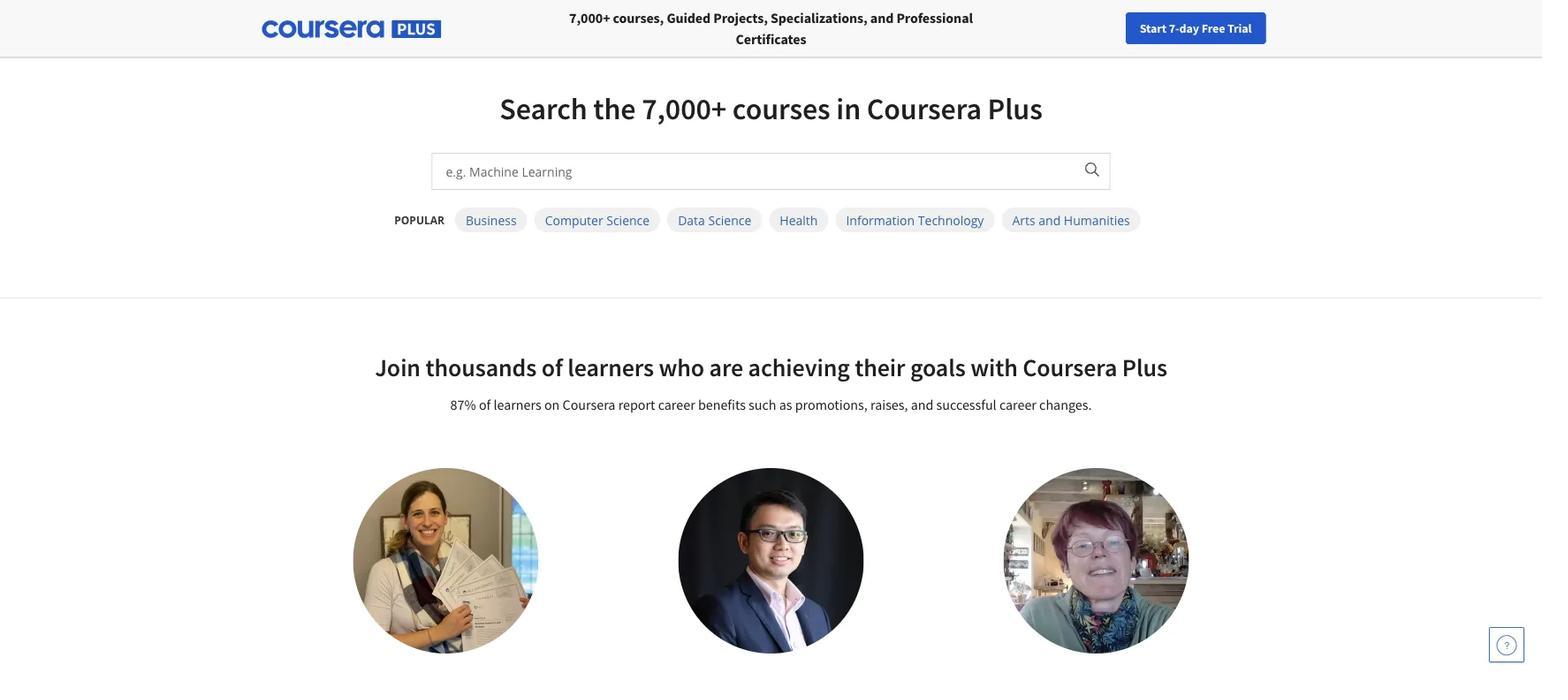 Task type: vqa. For each thing, say whether or not it's contained in the screenshot.
Find your New Career
yes



Task type: locate. For each thing, give the bounding box(es) containing it.
0 horizontal spatial of
[[479, 396, 491, 414]]

search
[[500, 90, 588, 128]]

0 vertical spatial 7,000+
[[569, 9, 610, 27]]

business button
[[455, 208, 527, 233]]

1 vertical spatial learners
[[494, 396, 542, 414]]

coursera
[[867, 90, 982, 128], [1023, 352, 1118, 383], [563, 396, 616, 414]]

None search field
[[243, 11, 667, 46]]

free
[[1202, 20, 1226, 36]]

career down who
[[658, 396, 695, 414]]

1 horizontal spatial coursera
[[867, 90, 982, 128]]

courses,
[[613, 9, 664, 27]]

and left professional
[[871, 9, 894, 27]]

find your new career
[[1166, 20, 1277, 36]]

learners up "report"
[[568, 352, 654, 383]]

0 vertical spatial and
[[871, 9, 894, 27]]

humanities
[[1064, 212, 1130, 229]]

help center image
[[1497, 635, 1518, 656]]

learner image abigail p. image
[[353, 469, 539, 654]]

1 horizontal spatial learners
[[568, 352, 654, 383]]

1 vertical spatial plus
[[1123, 352, 1168, 383]]

2 horizontal spatial and
[[1039, 212, 1061, 229]]

join
[[375, 352, 421, 383]]

plus
[[988, 90, 1043, 128], [1123, 352, 1168, 383]]

the
[[593, 90, 636, 128]]

career
[[658, 396, 695, 414], [1000, 396, 1037, 414]]

7,000+
[[569, 9, 610, 27], [642, 90, 727, 128]]

science
[[607, 212, 650, 229], [709, 212, 752, 229]]

coursera right on at the bottom of page
[[563, 396, 616, 414]]

career
[[1243, 20, 1277, 36]]

learners left on at the bottom of page
[[494, 396, 542, 414]]

science for computer science
[[607, 212, 650, 229]]

career down with
[[1000, 396, 1037, 414]]

0 horizontal spatial career
[[658, 396, 695, 414]]

such
[[749, 396, 777, 414]]

7-
[[1169, 20, 1180, 36]]

start
[[1140, 20, 1167, 36]]

1 horizontal spatial plus
[[1123, 352, 1168, 383]]

computer science
[[545, 212, 650, 229]]

of right 87%
[[479, 396, 491, 414]]

coursera right in
[[867, 90, 982, 128]]

7,000+ right the
[[642, 90, 727, 128]]

1 horizontal spatial and
[[911, 396, 934, 414]]

0 horizontal spatial 7,000+
[[569, 9, 610, 27]]

and
[[871, 9, 894, 27], [1039, 212, 1061, 229], [911, 396, 934, 414]]

professional
[[897, 9, 973, 27]]

87%
[[451, 396, 476, 414]]

0 vertical spatial learners
[[568, 352, 654, 383]]

arts and humanities button
[[1002, 208, 1141, 233]]

0 horizontal spatial science
[[607, 212, 650, 229]]

achieving
[[748, 352, 850, 383]]

arts
[[1013, 212, 1036, 229]]

find your new career link
[[1157, 18, 1285, 40]]

0 vertical spatial coursera
[[867, 90, 982, 128]]

1 horizontal spatial science
[[709, 212, 752, 229]]

learners
[[568, 352, 654, 383], [494, 396, 542, 414]]

benefits
[[698, 396, 746, 414]]

and right 'arts'
[[1039, 212, 1061, 229]]

raises,
[[871, 396, 908, 414]]

2 science from the left
[[709, 212, 752, 229]]

data science
[[678, 212, 752, 229]]

1 vertical spatial coursera
[[1023, 352, 1118, 383]]

1 vertical spatial and
[[1039, 212, 1061, 229]]

1 vertical spatial 7,000+
[[642, 90, 727, 128]]

day
[[1180, 20, 1200, 36]]

1 horizontal spatial career
[[1000, 396, 1037, 414]]

science right the computer
[[607, 212, 650, 229]]

0 vertical spatial of
[[542, 352, 563, 383]]

information
[[846, 212, 915, 229]]

0 horizontal spatial plus
[[988, 90, 1043, 128]]

learner image inés k. image
[[1004, 469, 1190, 654]]

science right data
[[709, 212, 752, 229]]

coursera up changes. in the right bottom of the page
[[1023, 352, 1118, 383]]

of
[[542, 352, 563, 383], [479, 396, 491, 414]]

0 horizontal spatial learners
[[494, 396, 542, 414]]

87% of learners on coursera report career benefits such as promotions, raises, and successful career changes.
[[451, 396, 1092, 414]]

7,000+ left courses,
[[569, 9, 610, 27]]

7,000+ inside the 7,000+ courses, guided projects, specializations, and professional certificates
[[569, 9, 610, 27]]

0 horizontal spatial and
[[871, 9, 894, 27]]

are
[[710, 352, 744, 383]]

report
[[619, 396, 656, 414]]

1 horizontal spatial of
[[542, 352, 563, 383]]

1 horizontal spatial 7,000+
[[642, 90, 727, 128]]

search the 7,000+ courses in coursera plus
[[500, 90, 1043, 128]]

start 7-day free trial button
[[1126, 12, 1266, 44]]

changes.
[[1040, 396, 1092, 414]]

0 vertical spatial plus
[[988, 90, 1043, 128]]

their
[[855, 352, 906, 383]]

of up on at the bottom of page
[[542, 352, 563, 383]]

1 science from the left
[[607, 212, 650, 229]]

coursera plus image
[[262, 20, 442, 38]]

business
[[466, 212, 517, 229]]

health button
[[769, 208, 829, 233]]

with
[[971, 352, 1018, 383]]

0 horizontal spatial coursera
[[563, 396, 616, 414]]

and inside button
[[1039, 212, 1061, 229]]

and right raises, on the right
[[911, 396, 934, 414]]

7,000+ courses, guided projects, specializations, and professional certificates
[[569, 9, 973, 48]]

2 vertical spatial coursera
[[563, 396, 616, 414]]

2 career from the left
[[1000, 396, 1037, 414]]



Task type: describe. For each thing, give the bounding box(es) containing it.
Search the 7,000+ courses in Coursera Plus text field
[[433, 154, 1073, 189]]

2 horizontal spatial coursera
[[1023, 352, 1118, 383]]

promotions,
[[795, 396, 868, 414]]

popular
[[395, 213, 445, 227]]

start 7-day free trial
[[1140, 20, 1252, 36]]

your
[[1191, 20, 1215, 36]]

new
[[1217, 20, 1240, 36]]

1 career from the left
[[658, 396, 695, 414]]

computer science button
[[535, 208, 661, 233]]

join thousands of learners who are achieving their goals with coursera plus
[[375, 352, 1168, 383]]

as
[[780, 396, 793, 414]]

science for data science
[[709, 212, 752, 229]]

computer
[[545, 212, 603, 229]]

courses
[[733, 90, 831, 128]]

goals
[[911, 352, 966, 383]]

on
[[545, 396, 560, 414]]

find
[[1166, 20, 1189, 36]]

data science button
[[668, 208, 762, 233]]

2 vertical spatial and
[[911, 396, 934, 414]]

data
[[678, 212, 705, 229]]

technology
[[918, 212, 984, 229]]

thousands
[[426, 352, 537, 383]]

arts and humanities
[[1013, 212, 1130, 229]]

1 vertical spatial of
[[479, 396, 491, 414]]

successful
[[937, 396, 997, 414]]

and inside the 7,000+ courses, guided projects, specializations, and professional certificates
[[871, 9, 894, 27]]

learner image shi jie f. image
[[679, 469, 864, 654]]

who
[[659, 352, 705, 383]]

trial
[[1228, 20, 1252, 36]]

in
[[837, 90, 861, 128]]

specializations,
[[771, 9, 868, 27]]

certificates
[[736, 30, 807, 48]]

guided
[[667, 9, 711, 27]]

projects,
[[714, 9, 768, 27]]

information technology button
[[836, 208, 995, 233]]

information technology
[[846, 212, 984, 229]]

health
[[780, 212, 818, 229]]



